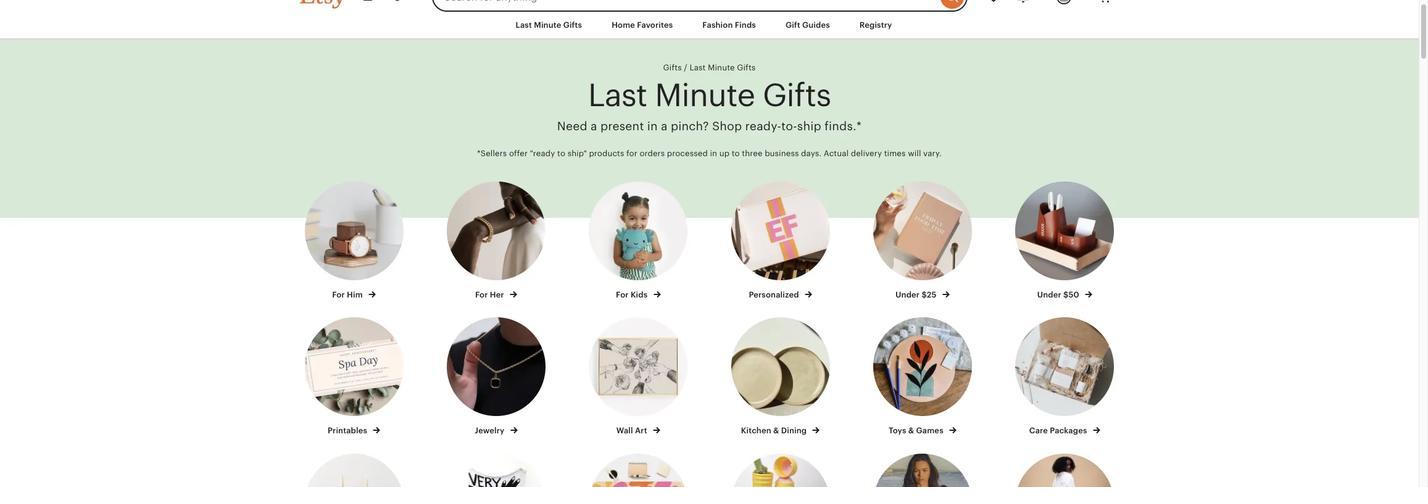 Task type: describe. For each thing, give the bounding box(es) containing it.
to-
[[782, 120, 798, 133]]

under $25
[[896, 290, 939, 300]]

shop
[[712, 120, 742, 133]]

ready-
[[745, 120, 782, 133]]

2 to from the left
[[732, 149, 740, 158]]

offer
[[509, 149, 528, 158]]

gifts down favorites
[[663, 63, 682, 72]]

kitchen & dining
[[741, 426, 809, 435]]

Search for anything text field
[[432, 0, 937, 12]]

kids
[[631, 290, 648, 300]]

toys & games
[[889, 426, 946, 435]]

for her
[[475, 290, 506, 300]]

delivery
[[851, 149, 882, 158]]

2 vertical spatial last minute gifts
[[588, 77, 831, 113]]

personalized link
[[721, 182, 841, 301]]

home favorites link
[[603, 14, 682, 37]]

kitchen & dining link
[[721, 318, 841, 437]]

gifts up to-
[[763, 77, 831, 113]]

for for for kids
[[616, 290, 629, 300]]

her
[[490, 290, 504, 300]]

2 vertical spatial minute
[[655, 77, 755, 113]]

1 vertical spatial last minute gifts
[[690, 63, 756, 72]]

art
[[635, 426, 647, 435]]

care packages link
[[1005, 318, 1125, 437]]

menu bar containing last minute gifts
[[277, 12, 1142, 40]]

for for for him
[[332, 290, 345, 300]]

business
[[765, 149, 799, 158]]

need
[[557, 120, 588, 133]]

orders
[[640, 149, 665, 158]]

"ready
[[530, 149, 555, 158]]

home
[[612, 20, 635, 30]]

jewelry link
[[436, 318, 556, 437]]

favorites
[[637, 20, 673, 30]]

registry
[[860, 20, 892, 30]]

*sellers offer "ready to ship" products for orders processed in up to three business days. actual delivery times will vary.
[[477, 149, 942, 158]]

need a present in a pinch? shop ready-to-ship finds.*
[[557, 120, 862, 133]]

gift guides
[[786, 20, 830, 30]]

home favorites
[[612, 20, 673, 30]]

finds.*
[[825, 120, 862, 133]]

gifts down finds
[[737, 63, 756, 72]]

actual
[[824, 149, 849, 158]]

under $25 link
[[863, 182, 983, 301]]

1 horizontal spatial in
[[710, 149, 717, 158]]

under $50 link
[[1005, 182, 1125, 301]]

fashion finds link
[[693, 14, 765, 37]]

ship
[[798, 120, 822, 133]]

0 horizontal spatial last
[[516, 20, 532, 30]]

1 vertical spatial last
[[690, 63, 706, 72]]



Task type: vqa. For each thing, say whether or not it's contained in the screenshot.
GUIDES
yes



Task type: locate. For each thing, give the bounding box(es) containing it.
2 under from the left
[[1038, 290, 1062, 300]]

1 horizontal spatial a
[[661, 120, 668, 133]]

toys & games link
[[863, 318, 983, 437]]

& for toys
[[909, 426, 914, 435]]

for kids
[[616, 290, 650, 300]]

minute
[[534, 20, 561, 30], [708, 63, 735, 72], [655, 77, 755, 113]]

for left kids
[[616, 290, 629, 300]]

jewelry
[[475, 426, 507, 435]]

2 & from the left
[[909, 426, 914, 435]]

products
[[589, 149, 624, 158]]

0 horizontal spatial a
[[591, 120, 597, 133]]

1 a from the left
[[591, 120, 597, 133]]

under left $50
[[1038, 290, 1062, 300]]

& right toys
[[909, 426, 914, 435]]

a left pinch?
[[661, 120, 668, 133]]

to
[[557, 149, 566, 158], [732, 149, 740, 158]]

last minute gifts
[[516, 20, 582, 30], [690, 63, 756, 72], [588, 77, 831, 113]]

a
[[591, 120, 597, 133], [661, 120, 668, 133]]

& left dining
[[774, 426, 779, 435]]

ship"
[[568, 149, 587, 158]]

wall art
[[617, 426, 649, 435]]

processed
[[667, 149, 708, 158]]

pinch?
[[671, 120, 709, 133]]

gift
[[786, 20, 801, 30]]

1 & from the left
[[774, 426, 779, 435]]

0 horizontal spatial in
[[647, 120, 658, 133]]

toys
[[889, 426, 907, 435]]

2 for from the left
[[475, 290, 488, 300]]

under left $25
[[896, 290, 920, 300]]

&
[[774, 426, 779, 435], [909, 426, 914, 435]]

under inside 'under $50' link
[[1038, 290, 1062, 300]]

for
[[332, 290, 345, 300], [475, 290, 488, 300], [616, 290, 629, 300]]

0 vertical spatial minute
[[534, 20, 561, 30]]

under
[[896, 290, 920, 300], [1038, 290, 1062, 300]]

printables
[[328, 426, 369, 435]]

gifts left home
[[563, 20, 582, 30]]

0 horizontal spatial under
[[896, 290, 920, 300]]

for him link
[[294, 182, 414, 301]]

1 horizontal spatial under
[[1038, 290, 1062, 300]]

0 vertical spatial in
[[647, 120, 658, 133]]

care packages
[[1030, 426, 1089, 435]]

to left ship"
[[557, 149, 566, 158]]

& for kitchen
[[774, 426, 779, 435]]

for her link
[[436, 182, 556, 301]]

under for under $25
[[896, 290, 920, 300]]

1 horizontal spatial for
[[475, 290, 488, 300]]

care
[[1030, 426, 1048, 435]]

times
[[884, 149, 906, 158]]

1 horizontal spatial to
[[732, 149, 740, 158]]

2 horizontal spatial last
[[690, 63, 706, 72]]

registry link
[[851, 14, 902, 37]]

gifts
[[563, 20, 582, 30], [663, 63, 682, 72], [737, 63, 756, 72], [763, 77, 831, 113]]

last minute gifts link
[[507, 14, 592, 37]]

in
[[647, 120, 658, 133], [710, 149, 717, 158]]

for him
[[332, 290, 365, 300]]

1 for from the left
[[332, 290, 345, 300]]

2 a from the left
[[661, 120, 668, 133]]

games
[[917, 426, 944, 435]]

for kids link
[[579, 182, 699, 301]]

guides
[[803, 20, 830, 30]]

banner
[[277, 0, 1142, 12]]

to right up
[[732, 149, 740, 158]]

1 horizontal spatial last
[[588, 77, 647, 113]]

1 vertical spatial minute
[[708, 63, 735, 72]]

finds
[[735, 20, 756, 30]]

kitchen
[[741, 426, 772, 435]]

gifts link
[[663, 63, 682, 72]]

printables link
[[294, 318, 414, 437]]

gift guides link
[[777, 14, 839, 37]]

None search field
[[432, 0, 968, 12]]

last
[[516, 20, 532, 30], [690, 63, 706, 72], [588, 77, 647, 113]]

three
[[742, 149, 763, 158]]

1 under from the left
[[896, 290, 920, 300]]

vary.
[[924, 149, 942, 158]]

$25
[[922, 290, 937, 300]]

1 to from the left
[[557, 149, 566, 158]]

for left him
[[332, 290, 345, 300]]

him
[[347, 290, 363, 300]]

in left up
[[710, 149, 717, 158]]

up
[[720, 149, 730, 158]]

a right need
[[591, 120, 597, 133]]

will
[[908, 149, 921, 158]]

wall art link
[[579, 318, 699, 437]]

0 vertical spatial last
[[516, 20, 532, 30]]

menu bar
[[277, 12, 1142, 40]]

under $50
[[1038, 290, 1082, 300]]

fashion
[[703, 20, 733, 30]]

& inside 'link'
[[774, 426, 779, 435]]

personalized
[[749, 290, 801, 300]]

0 vertical spatial last minute gifts
[[516, 20, 582, 30]]

1 vertical spatial in
[[710, 149, 717, 158]]

wall
[[617, 426, 633, 435]]

1 horizontal spatial &
[[909, 426, 914, 435]]

fashion finds
[[703, 20, 756, 30]]

in up orders
[[647, 120, 658, 133]]

present
[[601, 120, 644, 133]]

*sellers
[[477, 149, 507, 158]]

packages
[[1050, 426, 1087, 435]]

under inside under $25 link
[[896, 290, 920, 300]]

dining
[[781, 426, 807, 435]]

days.
[[801, 149, 822, 158]]

$50
[[1064, 290, 1080, 300]]

0 horizontal spatial for
[[332, 290, 345, 300]]

3 for from the left
[[616, 290, 629, 300]]

2 horizontal spatial for
[[616, 290, 629, 300]]

under for under $50
[[1038, 290, 1062, 300]]

2 vertical spatial last
[[588, 77, 647, 113]]

for
[[627, 149, 638, 158]]

for left her
[[475, 290, 488, 300]]

0 horizontal spatial to
[[557, 149, 566, 158]]

for for for her
[[475, 290, 488, 300]]

0 horizontal spatial &
[[774, 426, 779, 435]]



